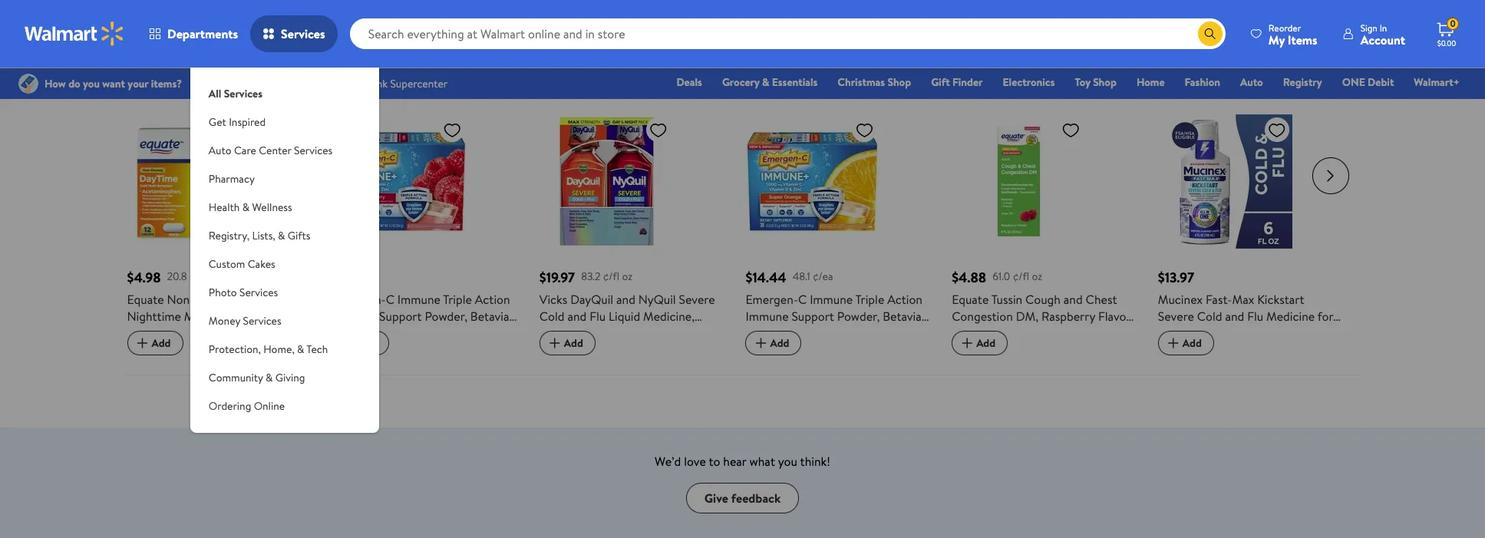 Task type: vqa. For each thing, say whether or not it's contained in the screenshot.
Out at the right of page
no



Task type: describe. For each thing, give the bounding box(es) containing it.
reorder my items
[[1269, 21, 1318, 48]]

¢/ea for $4.98
[[190, 269, 210, 284]]

fashion link
[[1178, 74, 1227, 91]]

auto care center services button
[[190, 137, 379, 165]]

love
[[684, 453, 706, 470]]

pharmacy
[[209, 171, 255, 187]]

and inside $14.44 48.1 ¢/ea emergen-c immune  triple action immune support powder, betavia (r), 1000mg vitamin c, bvitamins, vitamin d and antioxidants, super orange – 30 count
[[802, 341, 821, 358]]

cold & flu season
[[124, 54, 240, 75]]

hcl,
[[1306, 392, 1330, 409]]

tussin
[[992, 291, 1023, 308]]

count inside $14.44 48.1 ¢/ea emergen-c immune  triple action immune support powder, betavia (r), 1000mg vitamin c, bvitamins, vitamin d and antioxidants, super orange – 30 count
[[815, 358, 849, 375]]

give feedback button
[[686, 483, 799, 513]]

& inside registry, lists, & gifts dropdown button
[[278, 228, 285, 243]]

phenylephrine
[[1226, 392, 1303, 409]]

& for giving
[[266, 370, 273, 385]]

antioxidants, inside emergen-c immune  triple action immune support powder, betavia (r), 1000mg vitamin c, b vitamins, vitamin d and antioxidants, raspberry – 30 count
[[333, 358, 403, 375]]

we'd
[[655, 453, 681, 470]]

auto link
[[1234, 74, 1270, 91]]

dayquil
[[570, 291, 613, 308]]

grocery
[[722, 74, 760, 90]]

triple inside $14.44 48.1 ¢/ea emergen-c immune  triple action immune support powder, betavia (r), 1000mg vitamin c, bvitamins, vitamin d and antioxidants, super orange – 30 count
[[856, 291, 885, 308]]

grocery & essentials
[[722, 74, 818, 90]]

¢/fl for $19.97
[[603, 269, 620, 284]]

powder, inside $14.44 48.1 ¢/ea emergen-c immune  triple action immune support powder, betavia (r), 1000mg vitamin c, bvitamins, vitamin d and antioxidants, super orange – 30 count
[[837, 308, 880, 325]]

equate inside $4.88 61.0 ¢/fl oz equate tussin cough and chest congestion dm, raspberry flavor, 8 fl oz
[[952, 291, 989, 308]]

& for flu
[[159, 54, 169, 75]]

fashion
[[1185, 74, 1221, 90]]

3 add from the left
[[770, 335, 789, 351]]

daytime
[[237, 291, 282, 308]]

center
[[259, 143, 291, 158]]

and inside $4.88 61.0 ¢/fl oz equate tussin cough and chest congestion dm, raspberry flavor, 8 fl oz
[[1064, 291, 1083, 308]]

registry link
[[1276, 74, 1329, 91]]

$13.97
[[1158, 268, 1194, 287]]

walmart+
[[1414, 74, 1460, 90]]

add button for $19.97
[[540, 331, 596, 355]]

money services
[[209, 313, 281, 329]]

and inside $13.97 mucinex fast-max kickstart severe cold and flu medicine for adults, cough medicine for adults, liquid cold medicine, with acetaminophen, dextromethorphan hbr, guaifenesin, phenylephrine hcl, 6 fl oz
[[1225, 308, 1245, 325]]

gift
[[931, 74, 950, 90]]

action inside $14.44 48.1 ¢/ea emergen-c immune  triple action immune support powder, betavia (r), 1000mg vitamin c, bvitamins, vitamin d and antioxidants, super orange – 30 count
[[887, 291, 923, 308]]

c inside emergen-c immune  triple action immune support powder, betavia (r), 1000mg vitamin c, b vitamins, vitamin d and antioxidants, raspberry – 30 count
[[386, 291, 395, 308]]

4 add button from the left
[[952, 331, 1008, 355]]

add button for $4.98
[[127, 331, 183, 355]]

home link
[[1130, 74, 1172, 91]]

sign in to add to favorites list, vicks dayquil and nyquil severe cold and flu liquid medicine, over-the-counter medicine, 2x12 oz image
[[649, 120, 668, 140]]

fast-
[[1206, 291, 1232, 308]]

4 add from the left
[[977, 335, 996, 351]]

max
[[1232, 291, 1255, 308]]

sign in to add to favorites list, equate tussin cough and chest congestion dm, raspberry flavor, 8 fl oz image
[[1062, 120, 1080, 140]]

christmas shop
[[838, 74, 911, 90]]

drowsy
[[194, 291, 234, 308]]

support inside $14.44 48.1 ¢/ea emergen-c immune  triple action immune support powder, betavia (r), 1000mg vitamin c, bvitamins, vitamin d and antioxidants, super orange – 30 count
[[792, 308, 834, 325]]

protection,
[[209, 342, 261, 357]]

services up all services link
[[281, 25, 325, 42]]

flu inside $19.97 83.2 ¢/fl oz vicks dayquil and nyquil severe cold and flu liquid medicine, over-the-counter medicine, 2x12 oz
[[590, 308, 606, 325]]

sign in to add to favorites list, emergen-c immune  triple action immune support powder, betavia (r), 1000mg vitamin c, bvitamins, vitamin d and antioxidants, super orange – 30 count image
[[856, 120, 874, 140]]

toy
[[1075, 74, 1091, 90]]

season
[[195, 54, 240, 75]]

vitamin right vitamins,
[[385, 341, 426, 358]]

counter
[[593, 325, 637, 341]]

money
[[209, 313, 240, 329]]

emergen- inside $14.44 48.1 ¢/ea emergen-c immune  triple action immune support powder, betavia (r), 1000mg vitamin c, bvitamins, vitamin d and antioxidants, super orange – 30 count
[[746, 291, 798, 308]]

flu
[[173, 54, 191, 75]]

$0.00
[[1438, 38, 1456, 48]]

and inside emergen-c immune  triple action immune support powder, betavia (r), 1000mg vitamin c, b vitamins, vitamin d and antioxidants, raspberry – 30 count
[[441, 341, 460, 358]]

cough inside $4.88 61.0 ¢/fl oz equate tussin cough and chest congestion dm, raspberry flavor, 8 fl oz
[[1026, 291, 1061, 308]]

pharmacy button
[[190, 165, 379, 193]]

christmas shop link
[[831, 74, 918, 91]]

vitamin left bvitamins,
[[814, 325, 855, 341]]

3 add button from the left
[[746, 331, 802, 355]]

sign in to add to favorites list, emergen-c immune  triple action immune support powder, betavia (r), 1000mg vitamin c, b vitamins, vitamin d and antioxidants, raspberry – 30 count image
[[443, 120, 461, 140]]

community & giving button
[[190, 364, 379, 392]]

custom cakes button
[[190, 250, 379, 279]]

$4.88
[[952, 268, 987, 287]]

services for all services
[[224, 86, 263, 101]]

services for photo services
[[239, 285, 278, 300]]

d inside emergen-c immune  triple action immune support powder, betavia (r), 1000mg vitamin c, b vitamins, vitamin d and antioxidants, raspberry – 30 count
[[429, 341, 438, 358]]

christmas
[[838, 74, 885, 90]]

you
[[778, 453, 798, 470]]

departments button
[[137, 15, 250, 52]]

shop for toy shop
[[1093, 74, 1117, 90]]

& for essentials
[[762, 74, 770, 90]]

cold inside $4.98 20.8 ¢/ea equate non-drowsy daytime and nighttime multi-symptom cold caplets, 24 count
[[270, 308, 295, 325]]

photo
[[209, 285, 237, 300]]

sign in account
[[1361, 21, 1406, 48]]

grocery & essentials link
[[715, 74, 825, 91]]

get inspired button
[[190, 108, 379, 137]]

antioxidants, inside $14.44 48.1 ¢/ea emergen-c immune  triple action immune support powder, betavia (r), 1000mg vitamin c, bvitamins, vitamin d and antioxidants, super orange – 30 count
[[824, 341, 893, 358]]

severe inside $13.97 mucinex fast-max kickstart severe cold and flu medicine for adults, cough medicine for adults, liquid cold medicine, with acetaminophen, dextromethorphan hbr, guaifenesin, phenylephrine hcl, 6 fl oz
[[1158, 308, 1194, 325]]

feedback
[[731, 489, 781, 506]]

fl inside $4.88 61.0 ¢/fl oz equate tussin cough and chest congestion dm, raspberry flavor, 8 fl oz
[[962, 325, 969, 341]]

c, inside emergen-c immune  triple action immune support powder, betavia (r), 1000mg vitamin c, b vitamins, vitamin d and antioxidants, raspberry – 30 count
[[446, 325, 457, 341]]

kickstart
[[1258, 291, 1305, 308]]

1000mg inside $14.44 48.1 ¢/ea emergen-c immune  triple action immune support powder, betavia (r), 1000mg vitamin c, bvitamins, vitamin d and antioxidants, super orange – 30 count
[[768, 325, 811, 341]]

lists,
[[252, 228, 275, 243]]

ordering online
[[209, 398, 285, 414]]

oz
[[540, 341, 555, 358]]

powder, inside emergen-c immune  triple action immune support powder, betavia (r), 1000mg vitamin c, b vitamins, vitamin d and antioxidants, raspberry – 30 count
[[425, 308, 467, 325]]

Walmart Site-Wide search field
[[350, 18, 1226, 49]]

oz inside $13.97 mucinex fast-max kickstart severe cold and flu medicine for adults, cough medicine for adults, liquid cold medicine, with acetaminophen, dextromethorphan hbr, guaifenesin, phenylephrine hcl, 6 fl oz
[[1169, 409, 1181, 426]]

guaifenesin,
[[1158, 392, 1223, 409]]

cold up dextromethorphan
[[1232, 341, 1258, 358]]

liquid inside $13.97 mucinex fast-max kickstart severe cold and flu medicine for adults, cough medicine for adults, liquid cold medicine, with acetaminophen, dextromethorphan hbr, guaifenesin, phenylephrine hcl, 6 fl oz
[[1198, 341, 1230, 358]]

super
[[896, 341, 927, 358]]

registry
[[1283, 74, 1322, 90]]

0
[[1450, 17, 1456, 30]]

add for $4.98
[[152, 335, 171, 351]]

registry, lists, & gifts button
[[190, 222, 379, 250]]

home
[[1137, 74, 1165, 90]]

nighttime
[[127, 308, 181, 325]]

all
[[209, 86, 221, 101]]

medicine left for on the right of the page
[[1236, 325, 1285, 341]]

product group containing $14.44
[[746, 83, 930, 375]]

vitamin right 2x12
[[746, 341, 787, 358]]

items
[[1288, 31, 1318, 48]]

add to cart image for $19.97
[[546, 334, 564, 352]]

raspberry inside $4.88 61.0 ¢/fl oz equate tussin cough and chest congestion dm, raspberry flavor, 8 fl oz
[[1042, 308, 1095, 325]]

emergen-c immune  triple action immune support powder, betavia (r), 1000mg vitamin c, bvitamins, vitamin d and antioxidants, super orange – 30 count image
[[746, 114, 880, 249]]

custom
[[209, 256, 245, 272]]

¢/ea for $14.44
[[813, 269, 833, 284]]

registry,
[[209, 228, 250, 243]]

& inside protection, home, & tech dropdown button
[[297, 342, 304, 357]]

all services link
[[190, 68, 379, 108]]

one debit link
[[1335, 74, 1401, 91]]

vicks dayquil and nyquil severe cold and flu liquid medicine, over-the-counter medicine, 2x12 oz image
[[540, 114, 674, 249]]

get inspired
[[209, 114, 266, 130]]

add to cart image for $13.97
[[1164, 334, 1183, 352]]

¢/fl for $4.88
[[1013, 269, 1029, 284]]

30 inside $14.44 48.1 ¢/ea emergen-c immune  triple action immune support powder, betavia (r), 1000mg vitamin c, bvitamins, vitamin d and antioxidants, super orange – 30 count
[[799, 358, 813, 375]]

83.2
[[581, 269, 601, 284]]

oz inside $19.97 83.2 ¢/fl oz vicks dayquil and nyquil severe cold and flu liquid medicine, over-the-counter medicine, 2x12 oz
[[622, 269, 633, 284]]

auto for auto
[[1241, 74, 1263, 90]]

triple inside emergen-c immune  triple action immune support powder, betavia (r), 1000mg vitamin c, b vitamins, vitamin d and antioxidants, raspberry – 30 count
[[443, 291, 472, 308]]

community
[[209, 370, 263, 385]]

(r), inside $14.44 48.1 ¢/ea emergen-c immune  triple action immune support powder, betavia (r), 1000mg vitamin c, bvitamins, vitamin d and antioxidants, super orange – 30 count
[[746, 325, 765, 341]]

health & wellness button
[[190, 193, 379, 222]]

liquid inside $19.97 83.2 ¢/fl oz vicks dayquil and nyquil severe cold and flu liquid medicine, over-the-counter medicine, 2x12 oz
[[609, 308, 640, 325]]

24
[[173, 325, 187, 341]]

d inside $14.44 48.1 ¢/ea emergen-c immune  triple action immune support powder, betavia (r), 1000mg vitamin c, bvitamins, vitamin d and antioxidants, super orange – 30 count
[[790, 341, 799, 358]]

over-
[[540, 325, 570, 341]]

give
[[704, 489, 728, 506]]

services right center
[[294, 143, 333, 158]]

$14.44
[[746, 268, 787, 287]]

debit
[[1368, 74, 1394, 90]]

protection, home, & tech
[[209, 342, 328, 357]]

auto care center services
[[209, 143, 333, 158]]

money services button
[[190, 307, 379, 335]]

count inside $4.98 20.8 ¢/ea equate non-drowsy daytime and nighttime multi-symptom cold caplets, 24 count
[[190, 325, 223, 341]]

essentials
[[772, 74, 818, 90]]

2 adults, from the top
[[1158, 341, 1195, 358]]

1000mg inside emergen-c immune  triple action immune support powder, betavia (r), 1000mg vitamin c, b vitamins, vitamin d and antioxidants, raspberry – 30 count
[[355, 325, 399, 341]]

medicine, inside $13.97 mucinex fast-max kickstart severe cold and flu medicine for adults, cough medicine for adults, liquid cold medicine, with acetaminophen, dextromethorphan hbr, guaifenesin, phenylephrine hcl, 6 fl oz
[[1261, 341, 1312, 358]]

departments
[[167, 25, 238, 42]]

search icon image
[[1204, 28, 1217, 40]]

fl inside $13.97 mucinex fast-max kickstart severe cold and flu medicine for adults, cough medicine for adults, liquid cold medicine, with acetaminophen, dextromethorphan hbr, guaifenesin, phenylephrine hcl, 6 fl oz
[[1158, 409, 1166, 426]]

2 add to cart image from the left
[[958, 334, 977, 352]]



Task type: locate. For each thing, give the bounding box(es) containing it.
1 horizontal spatial c
[[798, 291, 807, 308]]

1 product group from the left
[[127, 83, 312, 356]]

medicine, up hbr,
[[1261, 341, 1312, 358]]

1 horizontal spatial (r),
[[746, 325, 765, 341]]

congestion
[[952, 308, 1013, 325]]

raspberry right dm,
[[1042, 308, 1095, 325]]

and left chest
[[1064, 291, 1083, 308]]

mucinex fast-max kickstart severe cold and flu medicine for adults, cough medicine for adults, liquid cold medicine, with acetaminophen, dextromethorphan hbr, guaifenesin, phenylephrine hcl, 6 fl oz image
[[1158, 114, 1293, 249]]

1 emergen- from the left
[[333, 291, 386, 308]]

1 (r), from the left
[[333, 325, 353, 341]]

1 horizontal spatial liquid
[[1198, 341, 1230, 358]]

ordering online button
[[190, 392, 379, 421]]

and right daytime
[[285, 291, 304, 308]]

0 vertical spatial liquid
[[609, 308, 640, 325]]

1 action from the left
[[475, 291, 510, 308]]

add to cart image
[[546, 334, 564, 352], [752, 334, 770, 352], [1164, 334, 1183, 352]]

vitamin left b
[[402, 325, 443, 341]]

walmart+ link
[[1407, 74, 1467, 91]]

services down cakes
[[239, 285, 278, 300]]

add to cart image down nighttime
[[133, 334, 152, 352]]

2 add button from the left
[[540, 331, 596, 355]]

medicine, down nyquil
[[640, 325, 691, 341]]

fl down dextromethorphan
[[1158, 409, 1166, 426]]

add right oz
[[564, 335, 583, 351]]

support up vitamins,
[[379, 308, 422, 325]]

1 add from the left
[[152, 335, 171, 351]]

& left giving at the left
[[266, 370, 273, 385]]

cold left flu
[[124, 54, 155, 75]]

dextromethorphan
[[1158, 375, 1261, 392]]

betavia
[[470, 308, 509, 325], [883, 308, 922, 325]]

medicine,
[[643, 308, 695, 325], [640, 325, 691, 341], [1261, 341, 1312, 358]]

– down b
[[462, 358, 469, 375]]

shop right the christmas
[[888, 74, 911, 90]]

caplets,
[[127, 325, 170, 341]]

support inside emergen-c immune  triple action immune support powder, betavia (r), 1000mg vitamin c, b vitamins, vitamin d and antioxidants, raspberry – 30 count
[[379, 308, 422, 325]]

services for money services
[[243, 313, 281, 329]]

0 horizontal spatial auto
[[209, 143, 231, 158]]

cold left max
[[1197, 308, 1222, 325]]

home,
[[264, 342, 295, 357]]

services button
[[250, 15, 337, 52]]

next slide for cold & flu season list image
[[1312, 157, 1349, 194]]

30 right orange
[[799, 358, 813, 375]]

¢/fl inside $19.97 83.2 ¢/fl oz vicks dayquil and nyquil severe cold and flu liquid medicine, over-the-counter medicine, 2x12 oz
[[603, 269, 620, 284]]

0 horizontal spatial liquid
[[609, 308, 640, 325]]

shop right toy
[[1093, 74, 1117, 90]]

vitamin
[[402, 325, 443, 341], [814, 325, 855, 341], [385, 341, 426, 358], [746, 341, 787, 358]]

2 horizontal spatial count
[[815, 358, 849, 375]]

2 support from the left
[[792, 308, 834, 325]]

& left flu
[[159, 54, 169, 75]]

triple up bvitamins,
[[856, 291, 885, 308]]

0 horizontal spatial 1000mg
[[355, 325, 399, 341]]

emergen- down $14.44
[[746, 291, 798, 308]]

action left vicks
[[475, 291, 510, 308]]

1 c from the left
[[386, 291, 395, 308]]

1 horizontal spatial fl
[[1158, 409, 1166, 426]]

product group containing $4.88
[[952, 83, 1137, 356]]

& right health
[[242, 200, 250, 215]]

product group containing $19.97
[[540, 83, 724, 358]]

c, inside $14.44 48.1 ¢/ea emergen-c immune  triple action immune support powder, betavia (r), 1000mg vitamin c, bvitamins, vitamin d and antioxidants, super orange – 30 count
[[858, 325, 870, 341]]

1 d from the left
[[429, 341, 438, 358]]

and left nyquil
[[616, 291, 636, 308]]

0 vertical spatial auto
[[1241, 74, 1263, 90]]

1 ¢/ea from the left
[[190, 269, 210, 284]]

emergen- inside emergen-c immune  triple action immune support powder, betavia (r), 1000mg vitamin c, b vitamins, vitamin d and antioxidants, raspberry – 30 count
[[333, 291, 386, 308]]

equate inside $4.98 20.8 ¢/ea equate non-drowsy daytime and nighttime multi-symptom cold caplets, 24 count
[[127, 291, 164, 308]]

3 add to cart image from the left
[[1164, 334, 1183, 352]]

1 betavia from the left
[[470, 308, 509, 325]]

equate non-drowsy daytime and nighttime multi-symptom cold caplets, 24 count image
[[127, 114, 261, 249]]

0 vertical spatial cough
[[1026, 291, 1061, 308]]

1 horizontal spatial ¢/ea
[[813, 269, 833, 284]]

protection, home, & tech button
[[190, 335, 379, 364]]

1 c, from the left
[[446, 325, 457, 341]]

& right grocery
[[762, 74, 770, 90]]

and left kickstart
[[1225, 308, 1245, 325]]

¢/ea inside $14.44 48.1 ¢/ea emergen-c immune  triple action immune support powder, betavia (r), 1000mg vitamin c, bvitamins, vitamin d and antioxidants, super orange – 30 count
[[813, 269, 833, 284]]

2 d from the left
[[790, 341, 799, 358]]

5 product group from the left
[[952, 83, 1137, 356]]

1 horizontal spatial cough
[[1198, 325, 1233, 341]]

reorder
[[1269, 21, 1301, 34]]

0 horizontal spatial c,
[[446, 325, 457, 341]]

¢/ea right 20.8 at the left
[[190, 269, 210, 284]]

c inside $14.44 48.1 ¢/ea emergen-c immune  triple action immune support powder, betavia (r), 1000mg vitamin c, bvitamins, vitamin d and antioxidants, super orange – 30 count
[[798, 291, 807, 308]]

1 horizontal spatial action
[[887, 291, 923, 308]]

severe
[[679, 291, 715, 308], [1158, 308, 1194, 325]]

vicks
[[540, 291, 568, 308]]

1 1000mg from the left
[[355, 325, 399, 341]]

electronics link
[[996, 74, 1062, 91]]

1 horizontal spatial add to cart image
[[752, 334, 770, 352]]

3 product group from the left
[[540, 83, 724, 358]]

1 horizontal spatial raspberry
[[1042, 308, 1095, 325]]

0 horizontal spatial powder,
[[425, 308, 467, 325]]

and left b
[[441, 341, 460, 358]]

liquid right the-
[[609, 308, 640, 325]]

1 add to cart image from the left
[[546, 334, 564, 352]]

action inside emergen-c immune  triple action immune support powder, betavia (r), 1000mg vitamin c, b vitamins, vitamin d and antioxidants, raspberry – 30 count
[[475, 291, 510, 308]]

auto for auto care center services
[[209, 143, 231, 158]]

1 horizontal spatial flu
[[1247, 308, 1264, 325]]

1 horizontal spatial 1000mg
[[768, 325, 811, 341]]

add for $13.97
[[1183, 335, 1202, 351]]

add
[[152, 335, 171, 351], [564, 335, 583, 351], [770, 335, 789, 351], [977, 335, 996, 351], [1183, 335, 1202, 351]]

flu inside $13.97 mucinex fast-max kickstart severe cold and flu medicine for adults, cough medicine for adults, liquid cold medicine, with acetaminophen, dextromethorphan hbr, guaifenesin, phenylephrine hcl, 6 fl oz
[[1247, 308, 1264, 325]]

sign in to add to favorites list, mucinex fast-max kickstart severe cold and flu medicine for adults, cough medicine for adults, liquid cold medicine, with acetaminophen, dextromethorphan hbr, guaifenesin, phenylephrine hcl, 6 fl oz image
[[1268, 120, 1286, 140]]

¢/fl right 83.2
[[603, 269, 620, 284]]

1 add to cart image from the left
[[133, 334, 152, 352]]

betavia up super
[[883, 308, 922, 325]]

cold down photo services dropdown button
[[270, 308, 295, 325]]

(r), inside emergen-c immune  triple action immune support powder, betavia (r), 1000mg vitamin c, b vitamins, vitamin d and antioxidants, raspberry – 30 count
[[333, 325, 353, 341]]

add to cart image up orange
[[752, 334, 770, 352]]

product group containing $4.98
[[127, 83, 312, 356]]

0 horizontal spatial severe
[[679, 291, 715, 308]]

0 horizontal spatial triple
[[443, 291, 472, 308]]

¢/fl inside $4.88 61.0 ¢/fl oz equate tussin cough and chest congestion dm, raspberry flavor, 8 fl oz
[[1013, 269, 1029, 284]]

& left gifts
[[278, 228, 285, 243]]

equate down $4.88
[[952, 291, 989, 308]]

health
[[209, 200, 240, 215]]

0 horizontal spatial d
[[429, 341, 438, 358]]

community & giving
[[209, 370, 305, 385]]

raspberry inside emergen-c immune  triple action immune support powder, betavia (r), 1000mg vitamin c, b vitamins, vitamin d and antioxidants, raspberry – 30 count
[[405, 358, 459, 375]]

Search search field
[[350, 18, 1226, 49]]

$19.97
[[540, 268, 575, 287]]

1 triple from the left
[[443, 291, 472, 308]]

0 $0.00
[[1438, 17, 1456, 48]]

auto inside dropdown button
[[209, 143, 231, 158]]

deals
[[677, 74, 702, 90]]

betavia right b
[[470, 308, 509, 325]]

betavia inside emergen-c immune  triple action immune support powder, betavia (r), 1000mg vitamin c, b vitamins, vitamin d and antioxidants, raspberry – 30 count
[[470, 308, 509, 325]]

0 vertical spatial fl
[[962, 325, 969, 341]]

61.0
[[993, 269, 1010, 284]]

for
[[1318, 308, 1334, 325]]

0 horizontal spatial shop
[[888, 74, 911, 90]]

medicine left 'for'
[[1267, 308, 1315, 325]]

¢/fl right 61.0
[[1013, 269, 1029, 284]]

one
[[1342, 74, 1365, 90]]

2 betavia from the left
[[883, 308, 922, 325]]

account
[[1361, 31, 1406, 48]]

severe down $13.97
[[1158, 308, 1194, 325]]

0 horizontal spatial ¢/fl
[[603, 269, 620, 284]]

1 horizontal spatial shop
[[1093, 74, 1117, 90]]

1 horizontal spatial powder,
[[837, 308, 880, 325]]

1 add button from the left
[[127, 331, 183, 355]]

0 horizontal spatial emergen-
[[333, 291, 386, 308]]

– inside $14.44 48.1 ¢/ea emergen-c immune  triple action immune support powder, betavia (r), 1000mg vitamin c, bvitamins, vitamin d and antioxidants, super orange – 30 count
[[789, 358, 796, 375]]

1 adults, from the top
[[1158, 325, 1195, 341]]

b
[[460, 325, 468, 341]]

– right orange
[[789, 358, 796, 375]]

0 horizontal spatial fl
[[962, 325, 969, 341]]

oz right 8
[[972, 325, 984, 341]]

2 1000mg from the left
[[768, 325, 811, 341]]

shop for christmas shop
[[888, 74, 911, 90]]

2x12
[[694, 325, 717, 341]]

action up bvitamins,
[[887, 291, 923, 308]]

2 equate from the left
[[952, 291, 989, 308]]

1 horizontal spatial equate
[[952, 291, 989, 308]]

and
[[285, 291, 304, 308], [616, 291, 636, 308], [1064, 291, 1083, 308], [568, 308, 587, 325], [1225, 308, 1245, 325], [441, 341, 460, 358], [802, 341, 821, 358]]

2 product group from the left
[[333, 83, 518, 392]]

add button for $13.97
[[1158, 331, 1214, 355]]

$13.97 mucinex fast-max kickstart severe cold and flu medicine for adults, cough medicine for adults, liquid cold medicine, with acetaminophen, dextromethorphan hbr, guaifenesin, phenylephrine hcl, 6 fl oz
[[1158, 268, 1340, 426]]

1 30 from the left
[[472, 358, 486, 375]]

2 add to cart image from the left
[[752, 334, 770, 352]]

0 horizontal spatial ¢/ea
[[190, 269, 210, 284]]

2 action from the left
[[887, 291, 923, 308]]

1 – from the left
[[462, 358, 469, 375]]

1 ¢/fl from the left
[[603, 269, 620, 284]]

nyquil
[[639, 291, 676, 308]]

vitamins,
[[333, 341, 382, 358]]

cold inside $19.97 83.2 ¢/fl oz vicks dayquil and nyquil severe cold and flu liquid medicine, over-the-counter medicine, 2x12 oz
[[540, 308, 565, 325]]

d
[[429, 341, 438, 358], [790, 341, 799, 358]]

auto left 'care'
[[209, 143, 231, 158]]

1 vertical spatial liquid
[[1198, 341, 1230, 358]]

antioxidants,
[[824, 341, 893, 358], [333, 358, 403, 375]]

services
[[281, 25, 325, 42], [224, 86, 263, 101], [294, 143, 333, 158], [239, 285, 278, 300], [243, 313, 281, 329]]

5 add button from the left
[[1158, 331, 1214, 355]]

0 horizontal spatial count
[[190, 325, 223, 341]]

2 ¢/fl from the left
[[1013, 269, 1029, 284]]

2 powder, from the left
[[837, 308, 880, 325]]

auto right fashion
[[1241, 74, 1263, 90]]

emergen-c immune  triple action immune support powder, betavia (r), 1000mg vitamin c, b vitamins, vitamin d and antioxidants, raspberry – 30 count
[[333, 291, 510, 392]]

cough right tussin
[[1026, 291, 1061, 308]]

0 horizontal spatial add to cart image
[[546, 334, 564, 352]]

1000mg
[[355, 325, 399, 341], [768, 325, 811, 341]]

severe up 2x12
[[679, 291, 715, 308]]

8
[[952, 325, 959, 341]]

& left tech
[[297, 342, 304, 357]]

1 horizontal spatial add to cart image
[[958, 334, 977, 352]]

cold left the-
[[540, 308, 565, 325]]

toy shop link
[[1068, 74, 1124, 91]]

1 powder, from the left
[[425, 308, 467, 325]]

cough down fast-
[[1198, 325, 1233, 341]]

oz right 61.0
[[1032, 269, 1042, 284]]

sign in to add to favorites list, equate non-drowsy daytime and nighttime multi-symptom cold caplets, 24 count image
[[237, 120, 255, 140]]

6 product group from the left
[[1158, 83, 1343, 426]]

cold
[[124, 54, 155, 75], [270, 308, 295, 325], [540, 308, 565, 325], [1197, 308, 1222, 325], [1232, 341, 1258, 358]]

0 horizontal spatial action
[[475, 291, 510, 308]]

1 horizontal spatial antioxidants,
[[824, 341, 893, 358]]

emergen-c immune  triple action immune support powder, betavia (r), 1000mg vitamin c, b vitamins, vitamin d and antioxidants, raspberry – 30 count image
[[333, 114, 468, 249]]

count right orange
[[815, 358, 849, 375]]

1 horizontal spatial betavia
[[883, 308, 922, 325]]

0 horizontal spatial cough
[[1026, 291, 1061, 308]]

2 (r), from the left
[[746, 325, 765, 341]]

fl
[[962, 325, 969, 341], [1158, 409, 1166, 426]]

sign
[[1361, 21, 1378, 34]]

emergen- up vitamins,
[[333, 291, 386, 308]]

¢/ea inside $4.98 20.8 ¢/ea equate non-drowsy daytime and nighttime multi-symptom cold caplets, 24 count
[[190, 269, 210, 284]]

0 horizontal spatial betavia
[[470, 308, 509, 325]]

orange
[[746, 358, 786, 375]]

c, left bvitamins,
[[858, 325, 870, 341]]

48.1
[[793, 269, 810, 284]]

0 horizontal spatial antioxidants,
[[333, 358, 403, 375]]

oz right 83.2
[[622, 269, 633, 284]]

2 c, from the left
[[858, 325, 870, 341]]

and right vicks
[[568, 308, 587, 325]]

add button up orange
[[746, 331, 802, 355]]

triple
[[443, 291, 472, 308], [856, 291, 885, 308]]

add button up acetaminophen,
[[1158, 331, 1214, 355]]

add to cart image down congestion
[[958, 334, 977, 352]]

and inside $4.98 20.8 ¢/ea equate non-drowsy daytime and nighttime multi-symptom cold caplets, 24 count
[[285, 291, 304, 308]]

2 horizontal spatial add to cart image
[[1164, 334, 1183, 352]]

1 shop from the left
[[888, 74, 911, 90]]

1 horizontal spatial c,
[[858, 325, 870, 341]]

1 vertical spatial fl
[[1158, 409, 1166, 426]]

0 horizontal spatial (r),
[[333, 325, 353, 341]]

2 triple from the left
[[856, 291, 885, 308]]

severe inside $19.97 83.2 ¢/fl oz vicks dayquil and nyquil severe cold and flu liquid medicine, over-the-counter medicine, 2x12 oz
[[679, 291, 715, 308]]

– inside emergen-c immune  triple action immune support powder, betavia (r), 1000mg vitamin c, b vitamins, vitamin d and antioxidants, raspberry – 30 count
[[462, 358, 469, 375]]

5 add from the left
[[1183, 335, 1202, 351]]

gift finder link
[[924, 74, 990, 91]]

cough inside $13.97 mucinex fast-max kickstart severe cold and flu medicine for adults, cough medicine for adults, liquid cold medicine, with acetaminophen, dextromethorphan hbr, guaifenesin, phenylephrine hcl, 6 fl oz
[[1198, 325, 1233, 341]]

2 ¢/ea from the left
[[813, 269, 833, 284]]

bvitamins,
[[873, 325, 929, 341]]

6
[[1332, 392, 1339, 409]]

1 vertical spatial cough
[[1198, 325, 1233, 341]]

cough
[[1026, 291, 1061, 308], [1198, 325, 1233, 341]]

inspired
[[229, 114, 266, 130]]

finder
[[953, 74, 983, 90]]

0 vertical spatial raspberry
[[1042, 308, 1095, 325]]

medicine, right counter
[[643, 308, 695, 325]]

ordering
[[209, 398, 251, 414]]

count right the 24
[[190, 325, 223, 341]]

add button down nighttime
[[127, 331, 183, 355]]

for
[[1288, 325, 1305, 341]]

1 flu from the left
[[590, 308, 606, 325]]

1 horizontal spatial triple
[[856, 291, 885, 308]]

add button down vicks
[[540, 331, 596, 355]]

2 30 from the left
[[799, 358, 813, 375]]

services down daytime
[[243, 313, 281, 329]]

1 horizontal spatial emergen-
[[746, 291, 798, 308]]

$19.97 83.2 ¢/fl oz vicks dayquil and nyquil severe cold and flu liquid medicine, over-the-counter medicine, 2x12 oz
[[540, 268, 717, 358]]

20.8
[[167, 269, 187, 284]]

1 horizontal spatial ¢/fl
[[1013, 269, 1029, 284]]

add to cart image up acetaminophen,
[[1164, 334, 1183, 352]]

raspberry right vitamins,
[[405, 358, 459, 375]]

0 horizontal spatial c
[[386, 291, 395, 308]]

adults, down mucinex
[[1158, 325, 1195, 341]]

flu right fast-
[[1247, 308, 1264, 325]]

auto
[[1241, 74, 1263, 90], [209, 143, 231, 158]]

1 vertical spatial raspberry
[[405, 358, 459, 375]]

equate down $4.98
[[127, 291, 164, 308]]

0 horizontal spatial equate
[[127, 291, 164, 308]]

tech
[[307, 342, 328, 357]]

and right orange
[[802, 341, 821, 358]]

2 – from the left
[[789, 358, 796, 375]]

liquid up dextromethorphan
[[1198, 341, 1230, 358]]

in
[[1380, 21, 1387, 34]]

count
[[190, 325, 223, 341], [815, 358, 849, 375], [333, 375, 366, 392]]

giving
[[275, 370, 305, 385]]

4 product group from the left
[[746, 83, 930, 375]]

1 vertical spatial auto
[[209, 143, 231, 158]]

1 horizontal spatial auto
[[1241, 74, 1263, 90]]

2 shop from the left
[[1093, 74, 1117, 90]]

1 horizontal spatial count
[[333, 375, 366, 392]]

1 support from the left
[[379, 308, 422, 325]]

add for $19.97
[[564, 335, 583, 351]]

2 flu from the left
[[1247, 308, 1264, 325]]

d right orange
[[790, 341, 799, 358]]

shop
[[888, 74, 911, 90], [1093, 74, 1117, 90]]

count inside emergen-c immune  triple action immune support powder, betavia (r), 1000mg vitamin c, b vitamins, vitamin d and antioxidants, raspberry – 30 count
[[333, 375, 366, 392]]

30 inside emergen-c immune  triple action immune support powder, betavia (r), 1000mg vitamin c, b vitamins, vitamin d and antioxidants, raspberry – 30 count
[[472, 358, 486, 375]]

product group
[[127, 83, 312, 356], [333, 83, 518, 392], [540, 83, 724, 358], [746, 83, 930, 375], [952, 83, 1137, 356], [1158, 83, 1343, 426]]

2 add from the left
[[564, 335, 583, 351]]

1 horizontal spatial severe
[[1158, 308, 1194, 325]]

1 horizontal spatial 30
[[799, 358, 813, 375]]

powder,
[[425, 308, 467, 325], [837, 308, 880, 325]]

product group containing $13.97
[[1158, 83, 1343, 426]]

0 horizontal spatial 30
[[472, 358, 486, 375]]

$4.88 61.0 ¢/fl oz equate tussin cough and chest congestion dm, raspberry flavor, 8 fl oz
[[952, 268, 1134, 341]]

oz
[[622, 269, 633, 284], [1032, 269, 1042, 284], [972, 325, 984, 341], [1169, 409, 1181, 426]]

non-
[[167, 291, 194, 308]]

1 horizontal spatial –
[[789, 358, 796, 375]]

services right all
[[224, 86, 263, 101]]

& for wellness
[[242, 200, 250, 215]]

¢/ea right 48.1
[[813, 269, 833, 284]]

flavor,
[[1098, 308, 1134, 325]]

flu down 83.2
[[590, 308, 606, 325]]

oz down dextromethorphan
[[1169, 409, 1181, 426]]

1 equate from the left
[[127, 291, 164, 308]]

product group containing emergen-c immune  triple action immune support powder, betavia (r), 1000mg vitamin c, b vitamins, vitamin d and antioxidants, raspberry – 30 count
[[333, 83, 518, 392]]

1 horizontal spatial support
[[792, 308, 834, 325]]

count down vitamins,
[[333, 375, 366, 392]]

¢/ea
[[190, 269, 210, 284], [813, 269, 833, 284]]

betavia inside $14.44 48.1 ¢/ea emergen-c immune  triple action immune support powder, betavia (r), 1000mg vitamin c, bvitamins, vitamin d and antioxidants, super orange – 30 count
[[883, 308, 922, 325]]

walmart image
[[25, 21, 124, 46]]

0 horizontal spatial add to cart image
[[133, 334, 152, 352]]

add up orange
[[770, 335, 789, 351]]

photo services
[[209, 285, 278, 300]]

add to cart image left the-
[[546, 334, 564, 352]]

triple up b
[[443, 291, 472, 308]]

equate tussin cough and chest congestion dm, raspberry flavor, 8 fl oz image
[[952, 114, 1086, 249]]

adults, up dextromethorphan
[[1158, 341, 1195, 358]]

2 c from the left
[[798, 291, 807, 308]]

what
[[750, 453, 775, 470]]

0 horizontal spatial –
[[462, 358, 469, 375]]

0 horizontal spatial support
[[379, 308, 422, 325]]

& inside "grocery & essentials" 'link'
[[762, 74, 770, 90]]

add to cart image
[[133, 334, 152, 352], [958, 334, 977, 352]]

acetaminophen,
[[1158, 358, 1245, 375]]

support down 48.1
[[792, 308, 834, 325]]

2 emergen- from the left
[[746, 291, 798, 308]]

add up acetaminophen,
[[1183, 335, 1202, 351]]

$14.44 48.1 ¢/ea emergen-c immune  triple action immune support powder, betavia (r), 1000mg vitamin c, bvitamins, vitamin d and antioxidants, super orange – 30 count
[[746, 268, 929, 375]]

wellness
[[252, 200, 292, 215]]

0 horizontal spatial raspberry
[[405, 358, 459, 375]]

¢/fl
[[603, 269, 620, 284], [1013, 269, 1029, 284]]

add down congestion
[[977, 335, 996, 351]]

add button down congestion
[[952, 331, 1008, 355]]

0 horizontal spatial flu
[[590, 308, 606, 325]]

& inside the health & wellness dropdown button
[[242, 200, 250, 215]]

add left the 24
[[152, 335, 171, 351]]

30 left oz
[[472, 358, 486, 375]]

c, left b
[[446, 325, 457, 341]]

get
[[209, 114, 226, 130]]

1 horizontal spatial d
[[790, 341, 799, 358]]

& inside 'community & giving' dropdown button
[[266, 370, 273, 385]]

fl right 8
[[962, 325, 969, 341]]

d left b
[[429, 341, 438, 358]]



